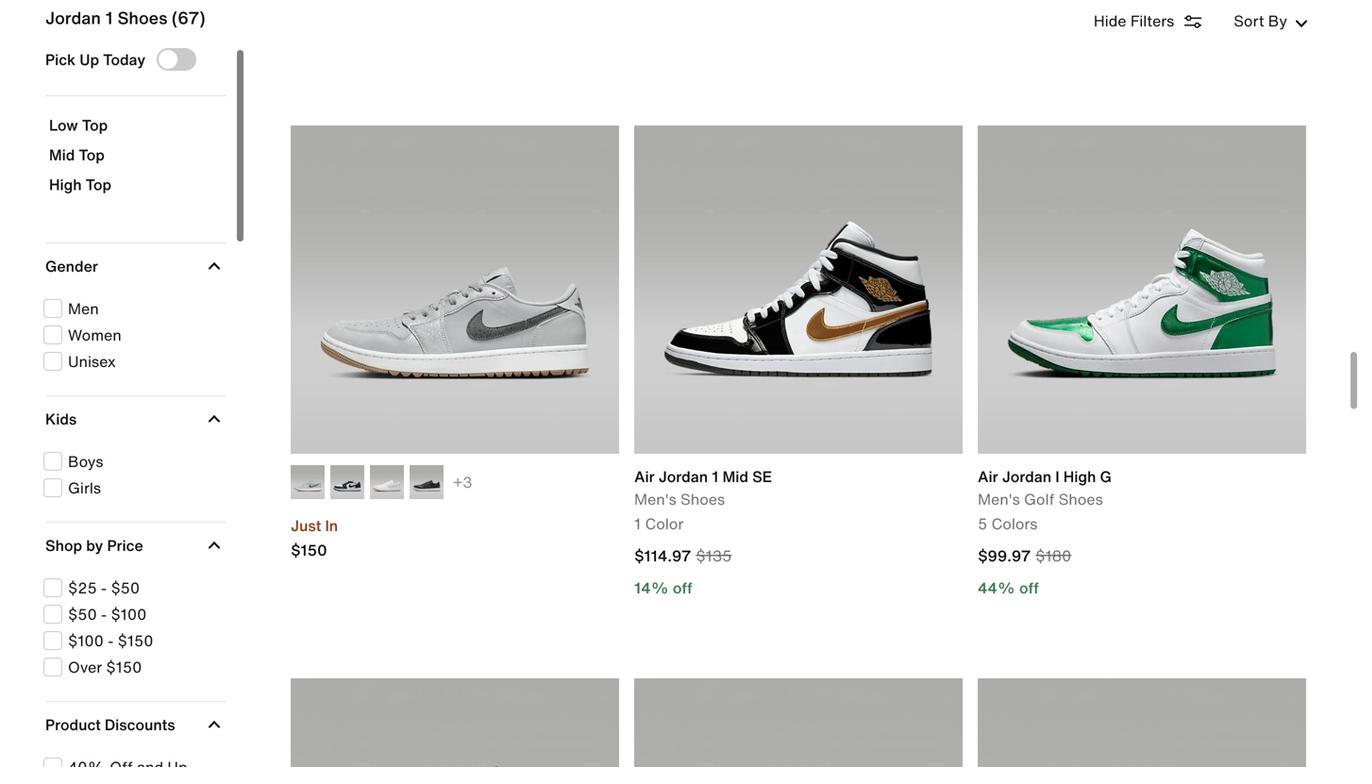 Task type: locate. For each thing, give the bounding box(es) containing it.
chevron image right by
[[1295, 17, 1308, 30]]

$100 down the $25 - $50 'button'
[[111, 603, 147, 626]]

kids button
[[45, 396, 223, 441]]

2 air from the left
[[978, 465, 998, 488]]

shoes up today
[[117, 5, 168, 30]]

0 horizontal spatial men's
[[634, 488, 676, 511]]

0 vertical spatial -
[[101, 576, 107, 599]]

jordan 1 shoes (67)
[[45, 5, 205, 30]]

off right the 14% on the bottom left
[[673, 577, 692, 599]]

air jordan 1 zoom cmft 2 men's shoes image
[[634, 679, 963, 767]]

1 left se
[[712, 465, 719, 488]]

wolf grey/white/gum medium brown/iron grey image
[[291, 465, 325, 499]]

2 horizontal spatial jordan
[[1002, 465, 1051, 488]]

$150 down $50 - $100 button
[[118, 629, 153, 652]]

$100 up the over
[[68, 629, 104, 652]]

mid inside "air jordan 1 mid se men's shoes"
[[723, 465, 748, 488]]

- for $100
[[108, 629, 114, 652]]

$50 down $25
[[68, 603, 97, 626]]

high
[[49, 173, 82, 196], [1063, 465, 1096, 488]]

1 vertical spatial 1
[[712, 465, 719, 488]]

air for air jordan i high g
[[978, 465, 998, 488]]

low
[[49, 114, 78, 136]]

black/gum medium brown/white/anthracite image
[[410, 465, 444, 499]]

$150 for $100 - $150
[[118, 629, 153, 652]]

$25
[[68, 576, 97, 599]]

1 horizontal spatial men's
[[978, 488, 1020, 511]]

Filter for $50 - $100 button
[[43, 603, 221, 626]]

1 vertical spatial $100
[[68, 629, 104, 652]]

top right the low
[[82, 114, 108, 136]]

product
[[45, 713, 101, 736]]

0 horizontal spatial air
[[634, 465, 655, 488]]

$150 inside the just in $150
[[291, 539, 327, 562]]

low top link
[[49, 114, 223, 145]]

mid inside low top mid top high top
[[49, 144, 75, 166]]

0 horizontal spatial jordan
[[45, 5, 101, 30]]

white/gum medium brown/pure platinum image
[[370, 465, 404, 499]]

jordan
[[45, 5, 101, 30], [659, 465, 708, 488], [1002, 465, 1051, 488]]

chevron image inside shop by price dropdown button
[[208, 539, 221, 552]]

chevron image inside sort by dropdown button
[[1295, 17, 1308, 30]]

high right i
[[1063, 465, 1096, 488]]

men's golf shoes link
[[978, 488, 1112, 511]]

men's inside "air jordan 1 mid se men's shoes"
[[634, 488, 676, 511]]

0 vertical spatial $100
[[111, 603, 147, 626]]

off inside the '$114.97 $135 14% off'
[[673, 577, 692, 599]]

0 vertical spatial $50
[[111, 576, 140, 599]]

$100
[[111, 603, 147, 626], [68, 629, 104, 652]]

2 vertical spatial top
[[86, 173, 111, 196]]

jordan for air jordan i high g men's golf shoes
[[1002, 465, 1051, 488]]

top
[[82, 114, 108, 136], [79, 144, 105, 166], [86, 173, 111, 196]]

shop by price button
[[45, 523, 223, 568]]

filter ds image
[[1182, 10, 1205, 33]]

$150 down $100 - $150 button
[[106, 656, 142, 678]]

Filter for Boys checkbox
[[43, 450, 221, 473]]

(67)
[[172, 5, 205, 30]]

chevron image for product discounts
[[208, 718, 221, 731]]

1 off from the left
[[673, 577, 692, 599]]

men's left golf at the right bottom of page
[[978, 488, 1020, 511]]

chevron image inside 'kids' dropdown button
[[208, 412, 221, 425]]

0 horizontal spatial mid
[[49, 144, 75, 166]]

$50
[[111, 576, 140, 599], [68, 603, 97, 626]]

top up high top link
[[79, 144, 105, 166]]

men
[[68, 297, 99, 320]]

air left golf at the right bottom of page
[[978, 465, 998, 488]]

1
[[105, 5, 113, 30], [712, 465, 719, 488]]

men's inside 'air jordan i high g men's golf shoes'
[[978, 488, 1020, 511]]

air
[[634, 465, 655, 488], [978, 465, 998, 488]]

1 horizontal spatial air
[[978, 465, 998, 488]]

off right 44%
[[1019, 577, 1039, 599]]

just
[[291, 514, 321, 537]]

air jordan 1 mid se link
[[634, 465, 772, 488]]

mid
[[49, 144, 75, 166], [723, 465, 748, 488]]

2 men's from the left
[[978, 488, 1020, 511]]

$150 link
[[291, 539, 619, 562], [291, 539, 332, 562]]

top down low top link
[[86, 173, 111, 196]]

chevron image right price
[[208, 539, 221, 552]]

shoes right golf at the right bottom of page
[[1059, 488, 1103, 511]]

-
[[101, 576, 107, 599], [101, 603, 107, 626], [108, 629, 114, 652]]

boys
[[68, 450, 103, 473]]

jordan left se
[[659, 465, 708, 488]]

1 vertical spatial top
[[79, 144, 105, 166]]

1 vertical spatial mid
[[723, 465, 748, 488]]

1 air from the left
[[634, 465, 655, 488]]

men's for air jordan 1 mid se
[[634, 488, 676, 511]]

$150
[[291, 539, 327, 562], [118, 629, 153, 652], [106, 656, 142, 678]]

up
[[80, 48, 99, 71]]

1 vertical spatial $150
[[118, 629, 153, 652]]

1 horizontal spatial 1
[[712, 465, 719, 488]]

air jordan i high g men's golf shoes image
[[978, 126, 1306, 454]]

- down the $25 - $50
[[101, 603, 107, 626]]

0 horizontal spatial $100
[[68, 629, 104, 652]]

Filter for 40% Off and Up button
[[43, 756, 221, 767]]

air inside 'air jordan i high g men's golf shoes'
[[978, 465, 998, 488]]

air up $114.97
[[634, 465, 655, 488]]

air inside "air jordan 1 mid se men's shoes"
[[634, 465, 655, 488]]

1 horizontal spatial jordan
[[659, 465, 708, 488]]

sort by element
[[1094, 8, 1314, 34]]

white/midnight navy/black image
[[330, 465, 364, 499]]

over
[[68, 656, 102, 678]]

shop by price group
[[42, 576, 227, 678]]

jordan inside 'air jordan i high g men's golf shoes'
[[1002, 465, 1051, 488]]

gender
[[45, 255, 98, 277]]

1 horizontal spatial mid
[[723, 465, 748, 488]]

men's
[[634, 488, 676, 511], [978, 488, 1020, 511]]

2 vertical spatial -
[[108, 629, 114, 652]]

kids group
[[42, 450, 227, 499]]

1 vertical spatial $50
[[68, 603, 97, 626]]

girls
[[68, 476, 101, 499]]

1 horizontal spatial high
[[1063, 465, 1096, 488]]

chevron image inside "product discounts" dropdown button
[[208, 718, 221, 731]]

0 vertical spatial high
[[49, 173, 82, 196]]

filter for {text} element
[[42, 48, 227, 767]]

1 vertical spatial high
[[1063, 465, 1096, 488]]

0 horizontal spatial shoes
[[117, 5, 168, 30]]

1 vertical spatial -
[[101, 603, 107, 626]]

0 vertical spatial $150
[[291, 539, 327, 562]]

2 horizontal spatial shoes
[[1059, 488, 1103, 511]]

0 vertical spatial 1
[[105, 5, 113, 30]]

jordan inside "air jordan 1 mid se men's shoes"
[[659, 465, 708, 488]]

price
[[107, 534, 143, 557]]

off for 44% off
[[1019, 577, 1039, 599]]

Filter for Over $150 button
[[43, 656, 221, 678]]

- for $25
[[101, 576, 107, 599]]

1 horizontal spatial off
[[1019, 577, 1039, 599]]

0 vertical spatial top
[[82, 114, 108, 136]]

jordan left i
[[1002, 465, 1051, 488]]

in
[[325, 514, 338, 537]]

chevron image
[[1295, 17, 1308, 30], [208, 412, 221, 425], [208, 539, 221, 552], [208, 718, 221, 731]]

$50 up $50 - $100 button
[[111, 576, 140, 599]]

3
[[463, 471, 472, 494]]

shoes up $135
[[680, 488, 725, 511]]

0 horizontal spatial high
[[49, 173, 82, 196]]

0 horizontal spatial off
[[673, 577, 692, 599]]

$150 link down "just"
[[291, 539, 332, 562]]

$180
[[1036, 545, 1071, 567]]

mid left se
[[723, 465, 748, 488]]

off
[[673, 577, 692, 599], [1019, 577, 1039, 599]]

unisex
[[68, 350, 116, 373]]

$150 down "just"
[[291, 539, 327, 562]]

1 up pick up today
[[105, 5, 113, 30]]

2 off from the left
[[1019, 577, 1039, 599]]

air for air jordan 1 mid se
[[634, 465, 655, 488]]

0 horizontal spatial $50
[[68, 603, 97, 626]]

off inside $99.97 $180 44% off
[[1019, 577, 1039, 599]]

- down $50 - $100
[[108, 629, 114, 652]]

low top mid top high top
[[49, 114, 111, 196]]

1 men's from the left
[[634, 488, 676, 511]]

$100 - $150
[[68, 629, 153, 652]]

jordan up pick
[[45, 5, 101, 30]]

high down the low
[[49, 173, 82, 196]]

se
[[752, 465, 772, 488]]

chevron image up filter for boys checkbox
[[208, 412, 221, 425]]

1 horizontal spatial shoes
[[680, 488, 725, 511]]

$180 link
[[1036, 545, 1071, 567]]

by
[[1268, 9, 1287, 32]]

men's up $114.97
[[634, 488, 676, 511]]

chevron image right discounts
[[208, 718, 221, 731]]

product discounts
[[45, 713, 175, 736]]

0 vertical spatial mid
[[49, 144, 75, 166]]

shoes
[[117, 5, 168, 30], [680, 488, 725, 511], [1059, 488, 1103, 511]]

- right $25
[[101, 576, 107, 599]]

$114.97
[[634, 545, 691, 567]]

mid down the low
[[49, 144, 75, 166]]

shoes inside 'air jordan i high g men's golf shoes'
[[1059, 488, 1103, 511]]

hide filters button
[[1094, 8, 1228, 33]]



Task type: vqa. For each thing, say whether or not it's contained in the screenshot.
High inside Low Top Mid Top High Top
yes



Task type: describe. For each thing, give the bounding box(es) containing it.
air jordan 1 high og "satin bred" women's shoes image
[[291, 679, 619, 767]]

1 inside "air jordan 1 mid se men's shoes"
[[712, 465, 719, 488]]

chevron image for kids
[[208, 412, 221, 425]]

gender group
[[42, 297, 227, 373]]

0 horizontal spatial 1
[[105, 5, 113, 30]]

mid top link
[[49, 144, 223, 175]]

$150 link down +
[[291, 539, 619, 562]]

shop by price
[[45, 534, 143, 557]]

+
[[453, 471, 463, 494]]

just in $150
[[291, 514, 338, 562]]

air jordan 1 mid se big kids' shoes image
[[978, 679, 1306, 767]]

+ 3
[[453, 471, 472, 494]]

gender button
[[45, 243, 223, 289]]

sort by button
[[1228, 9, 1314, 32]]

jordan for air jordan 1 mid se men's shoes
[[659, 465, 708, 488]]

today
[[103, 48, 145, 71]]

shop
[[45, 534, 82, 557]]

$114.97 link
[[634, 545, 696, 571]]

$50 - $100
[[68, 603, 147, 626]]

Filter for Women checkbox
[[43, 324, 221, 346]]

golf
[[1024, 488, 1054, 511]]

current price $114.97, original price $135 element
[[634, 545, 948, 571]]

kids
[[45, 408, 77, 430]]

i
[[1055, 465, 1059, 488]]

by
[[86, 534, 103, 557]]

$99.97 $180 44% off
[[978, 545, 1071, 599]]

2 vertical spatial $150
[[106, 656, 142, 678]]

$135
[[696, 545, 732, 567]]

over $150
[[68, 656, 142, 678]]

air jordan i high g link
[[978, 465, 1112, 488]]

$150 for just in $150
[[291, 539, 327, 562]]

chevron image for sort by
[[1295, 17, 1308, 30]]

chevron image for shop by price
[[208, 539, 221, 552]]

men's for air jordan i high g
[[978, 488, 1020, 511]]

hide filters
[[1094, 9, 1174, 32]]

Filter for Girls checkbox
[[43, 476, 221, 499]]

1 horizontal spatial $50
[[111, 576, 140, 599]]

$99.97 link
[[978, 545, 1036, 571]]

pick
[[45, 48, 76, 71]]

sort by
[[1234, 9, 1287, 32]]

high inside 'air jordan i high g men's golf shoes'
[[1063, 465, 1096, 488]]

Filter for Unisex button
[[43, 350, 221, 373]]

air jordan 1 mid se men's shoes image
[[634, 126, 963, 454]]

44%
[[978, 577, 1015, 599]]

men's shoes link
[[634, 488, 772, 511]]

current price $99.97, original price $180 element
[[978, 545, 1291, 571]]

pick up today
[[45, 48, 145, 71]]

shoes inside "air jordan 1 mid se men's shoes"
[[680, 488, 725, 511]]

Filter for $25 - $50 button
[[43, 576, 221, 599]]

women
[[68, 324, 122, 346]]

Filter for Men checkbox
[[43, 297, 221, 320]]

14%
[[634, 577, 669, 599]]

air jordan i high g men's golf shoes
[[978, 465, 1112, 511]]

- for $50
[[101, 603, 107, 626]]

$25 - $50
[[68, 576, 140, 599]]

hide
[[1094, 9, 1126, 32]]

air jordan 1 mid se men's shoes
[[634, 465, 772, 511]]

sort
[[1234, 9, 1264, 32]]

high top link
[[49, 173, 223, 205]]

Filter for $100 - $150 button
[[43, 629, 221, 652]]

air jordan 1 low g golf shoes image
[[291, 126, 619, 454]]

$135 link
[[696, 545, 732, 567]]

product discounts button
[[45, 702, 223, 747]]

$114.97 $135 14% off
[[634, 545, 732, 599]]

discounts
[[105, 713, 175, 736]]

g
[[1100, 465, 1112, 488]]

off for 14% off
[[673, 577, 692, 599]]

chevron image
[[208, 259, 221, 273]]

1 horizontal spatial $100
[[111, 603, 147, 626]]

$99.97
[[978, 545, 1031, 567]]

high inside low top mid top high top
[[49, 173, 82, 196]]

filters
[[1131, 9, 1174, 32]]



